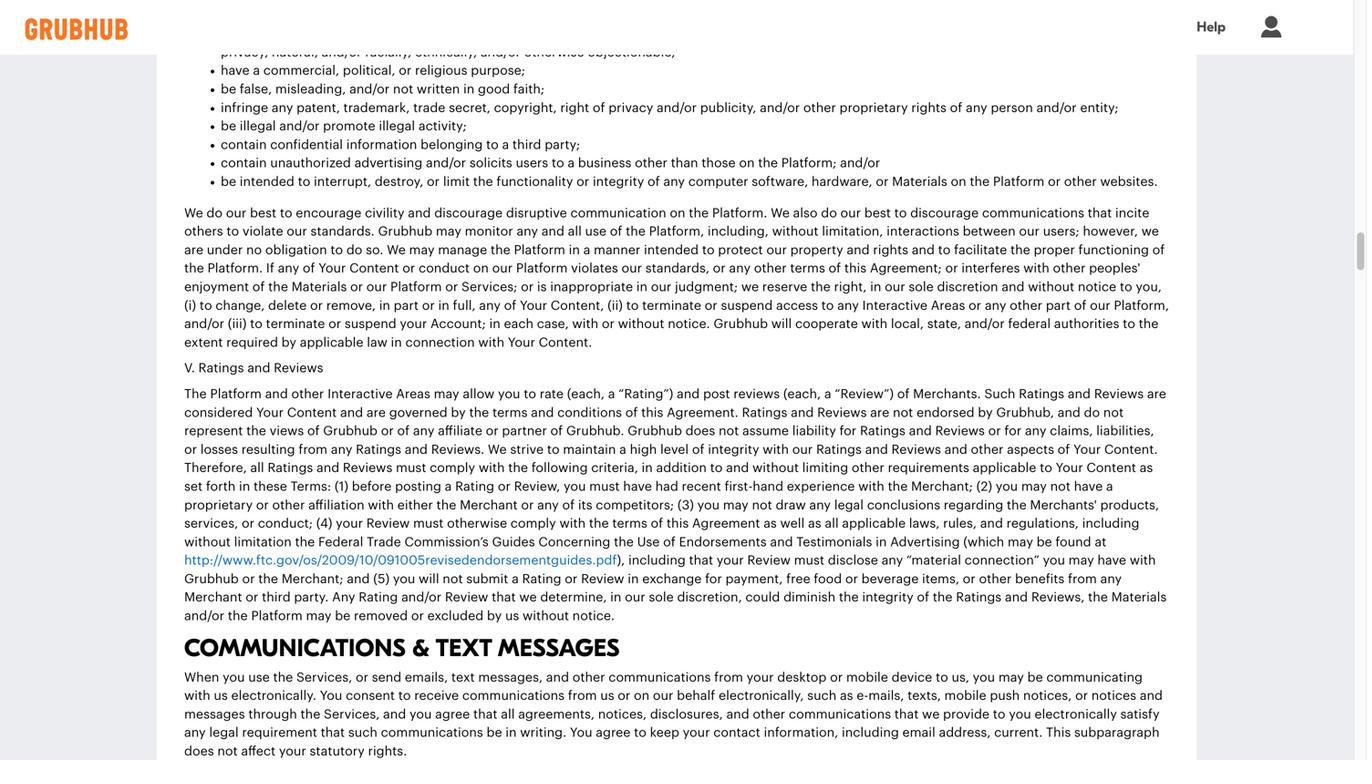 Task type: locate. For each thing, give the bounding box(es) containing it.
will inside we do our best to encourage civility and discourage disruptive communication on the platform. we also do our best to discourage communications that incite others to violate our standards. grubhub may monitor any and all use of the platform, including, without limitation, interactions between our users; however, we are under no obligation to do so. we may manage the platform in a manner intended to protect our property and rights and to facilitate the proper functioning of the platform. if any of your content or conduct on our platform violates our standards, or any other terms of this agreement; or interferes with other peoples' enjoyment of the materials or our platform or services; or is inappropriate in our judgment; we reserve the right, in our sole discretion and without notice to you, (i) to change, delete or remove, in part or in full, any of your content, (ii) to terminate or suspend access to any interactive areas or any other part of our platform, and/or (iii) to terminate or suspend your account; in each case, with or without notice. grubhub will cooperate with local, state, and/or federal authorities to the extent required by applicable law in connection with your content.
[[772, 318, 792, 331]]

our inside ), including that your review must disclose any "material connection" you may have with grubhub or the merchant; and (5) you will not submit a rating or review in exchange for payment, free food or beverage items, or other benefits from any merchant or third party. any rating and/or review that we determine, in our sole discretion, could diminish the integrity of the ratings and reviews, the materials and/or the platform may be removed or excluded by us without notice.
[[625, 592, 646, 605]]

(i)
[[184, 299, 196, 312]]

does inside communications & text messages when you use the services, or send emails, text messages, and other communications from your desktop or mobile device to us, you may be communicating with us electronically. you consent to receive communications from us or on our behalf electronically, such as e-mails, texts, mobile push notices, or notices and messages through the services, and you agree that all agreements, notices, disclosures, and other communications that we provide to you electronically satisfy any legal requirement that such communications be in writing. you agree to keep your contact information, including email address, current. this subparagraph does not affect your statutory rights.
[[184, 746, 214, 759]]

any down services;
[[479, 299, 501, 312]]

views
[[270, 425, 304, 438]]

all
[[568, 225, 582, 238], [250, 462, 264, 475], [825, 518, 839, 531], [501, 709, 515, 722]]

2 horizontal spatial this
[[845, 262, 867, 275]]

0 horizontal spatial mobile
[[846, 672, 888, 685]]

have inside ), including that your review must disclose any "material connection" you may have with grubhub or the merchant; and (5) you will not submit a rating or review in exchange for payment, free food or beverage items, or other benefits from any merchant or third party. any rating and/or review that we determine, in our sole discretion, could diminish the integrity of the ratings and reviews, the materials and/or the platform may be removed or excluded by us without notice.
[[1098, 555, 1127, 568]]

of inside ), including that your review must disclose any "material connection" you may have with grubhub or the merchant; and (5) you will not submit a rating or review in exchange for payment, free food or beverage items, or other benefits from any merchant or third party. any rating and/or review that we determine, in our sole discretion, could diminish the integrity of the ratings and reviews, the materials and/or the platform may be removed or excluded by us without notice.
[[917, 592, 930, 605]]

applicable inside we do our best to encourage civility and discourage disruptive communication on the platform. we also do our best to discourage communications that incite others to violate our standards. grubhub may monitor any and all use of the platform, including, without limitation, interactions between our users; however, we are under no obligation to do so. we may manage the platform in a manner intended to protect our property and rights and to facilitate the proper functioning of the platform. if any of your content or conduct on our platform violates our standards, or any other terms of this agreement; or interferes with other peoples' enjoyment of the materials or our platform or services; or is inappropriate in our judgment; we reserve the right, in our sole discretion and without notice to you, (i) to change, delete or remove, in part or in full, any of your content, (ii) to terminate or suspend access to any interactive areas or any other part of our platform, and/or (iii) to terminate or suspend your account; in each case, with or without notice. grubhub will cooperate with local, state, and/or federal authorities to the extent required by applicable law in connection with your content.
[[300, 337, 364, 349]]

1 vertical spatial notices,
[[598, 709, 647, 722]]

offensive,
[[960, 27, 1018, 40]]

the down food at bottom
[[839, 592, 859, 605]]

you up current.
[[1009, 709, 1032, 722]]

review inside the platform and other interactive areas may allow you to rate (each, a "rating") and post reviews (each, a "review") of merchants. such ratings and reviews are considered your content and are governed by the terms and conditions of this agreement. ratings and reviews are not endorsed by grubhub, and do not represent the views of grubhub or of any affiliate or partner of grubhub. grubhub does not assume liability for ratings and reviews or for any claims, liabilities, or losses resulting from any ratings and reviews. we strive to maintain a high level of integrity with our ratings and reviews and other aspects of your content. therefore, all ratings and reviews must comply with the following criteria, in addition to and without limiting other requirements applicable to your content as set forth in these terms: (1) before posting a rating or review, you must have had recent first-hand experience with the merchant; (2) you may not have a proprietary or other affiliation with either the merchant or any of its competitors; (3) you may not draw any legal conclusions regarding the merchants' products, services, or conduct; (4) your review must otherwise comply with the terms of this agreement as well as all applicable laws, rules, and regulations, including without limitation the federal trade commission's guides concerning the use of endorsements and testimonials in advertising (which may be found at http://www.ftc.gov/os/2009/10/091005revisedendorsementguides.pdf
[[367, 518, 410, 531]]

0 vertical spatial mobile
[[846, 672, 888, 685]]

the up enjoyment
[[184, 262, 204, 275]]

do inside the platform and other interactive areas may allow you to rate (each, a "rating") and post reviews (each, a "review") of merchants. such ratings and reviews are considered your content and are governed by the terms and conditions of this agreement. ratings and reviews are not endorsed by grubhub, and do not represent the views of grubhub or of any affiliate or partner of grubhub. grubhub does not assume liability for ratings and reviews or for any claims, liabilities, or losses resulting from any ratings and reviews. we strive to maintain a high level of integrity with our ratings and reviews and other aspects of your content. therefore, all ratings and reviews must comply with the following criteria, in addition to and without limiting other requirements applicable to your content as set forth in these terms: (1) before posting a rating or review, you must have had recent first-hand experience with the merchant; (2) you may not have a proprietary or other affiliation with either the merchant or any of its competitors; (3) you may not draw any legal conclusions regarding the merchants' products, services, or conduct; (4) your review must otherwise comply with the terms of this agreement as well as all applicable laws, rules, and regulations, including without limitation the federal trade commission's guides concerning the use of endorsements and testimonials in advertising (which may be found at http://www.ftc.gov/os/2009/10/091005revisedendorsementguides.pdf
[[1084, 407, 1100, 419]]

our
[[226, 207, 247, 220], [841, 207, 861, 220], [287, 225, 307, 238], [1019, 225, 1040, 238], [767, 244, 787, 257], [492, 262, 513, 275], [622, 262, 642, 275], [367, 281, 387, 294], [651, 281, 672, 294], [885, 281, 906, 294], [1090, 299, 1111, 312], [792, 444, 813, 456], [625, 592, 646, 605], [653, 690, 674, 703]]

0 horizontal spatial including
[[629, 555, 686, 568]]

grubhub image
[[18, 18, 135, 40]]

1 horizontal spatial proprietary
[[840, 102, 908, 114]]

2 horizontal spatial content
[[1087, 462, 1137, 475]]

may up the 'manage'
[[436, 225, 462, 238]]

we left strive
[[488, 444, 507, 456]]

1 horizontal spatial part
[[1046, 299, 1071, 312]]

information,
[[764, 727, 839, 740]]

adults
[[366, 27, 403, 40]]

a up products,
[[1107, 481, 1114, 494]]

1 vertical spatial agree
[[596, 727, 631, 740]]

1 horizontal spatial interactive
[[863, 299, 928, 312]]

0 horizontal spatial otherwise
[[447, 518, 507, 531]]

to right (ii)
[[626, 299, 639, 312]]

1 horizontal spatial merchant
[[460, 499, 518, 512]]

0 horizontal spatial platform.
[[208, 262, 263, 275]]

texts,
[[908, 690, 941, 703]]

0 vertical spatial intended
[[240, 176, 295, 188]]

post
[[703, 388, 730, 401]]

consent
[[346, 690, 395, 703]]

the up conclusions
[[888, 481, 908, 494]]

our inside the platform and other interactive areas may allow you to rate (each, a "rating") and post reviews (each, a "review") of merchants. such ratings and reviews are considered your content and are governed by the terms and conditions of this agreement. ratings and reviews are not endorsed by grubhub, and do not represent the views of grubhub or of any affiliate or partner of grubhub. grubhub does not assume liability for ratings and reviews or for any claims, liabilities, or losses resulting from any ratings and reviews. we strive to maintain a high level of integrity with our ratings and reviews and other aspects of your content. therefore, all ratings and reviews must comply with the following criteria, in addition to and without limiting other requirements applicable to your content as set forth in these terms: (1) before posting a rating or review, you must have had recent first-hand experience with the merchant; (2) you may not have a proprietary or other affiliation with either the merchant or any of its competitors; (3) you may not draw any legal conclusions regarding the merchants' products, services, or conduct; (4) your review must otherwise comply with the terms of this agreement as well as all applicable laws, rules, and regulations, including without limitation the federal trade commission's guides concerning the use of endorsements and testimonials in advertising (which may be found at http://www.ftc.gov/os/2009/10/091005revisedendorsementguides.pdf
[[792, 444, 813, 456]]

reviews down "review")
[[817, 407, 867, 419]]

all down 'messages,' on the left bottom
[[501, 709, 515, 722]]

content inside we do our best to encourage civility and discourage disruptive communication on the platform. we also do our best to discourage communications that incite others to violate our standards. grubhub may monitor any and all use of the platform, including, without limitation, interactions between our users; however, we are under no obligation to do so. we may manage the platform in a manner intended to protect our property and rights and to facilitate the proper functioning of the platform. if any of your content or conduct on our platform violates our standards, or any other terms of this agreement; or interferes with other peoples' enjoyment of the materials or our platform or services; or is inappropriate in our judgment; we reserve the right, in our sole discretion and without notice to you, (i) to change, delete or remove, in part or in full, any of your content, (ii) to terminate or suspend access to any interactive areas or any other part of our platform, and/or (iii) to terminate or suspend your account; in each case, with or without notice. grubhub will cooperate with local, state, and/or federal authorities to the extent required by applicable law in connection with your content.
[[349, 262, 399, 275]]

1 vertical spatial proprietary
[[184, 499, 253, 512]]

interrupt,
[[314, 176, 371, 188]]

grubhub up the (1)
[[323, 425, 378, 438]]

1 vertical spatial including
[[629, 555, 686, 568]]

agreements,
[[518, 709, 595, 722]]

users;
[[1043, 225, 1080, 238]]

not left "submit"
[[443, 573, 463, 586]]

1 vertical spatial otherwise
[[447, 518, 507, 531]]

conduct;
[[258, 518, 313, 531]]

full,
[[453, 299, 476, 312]]

you left consent
[[320, 690, 342, 703]]

1 vertical spatial sole
[[649, 592, 674, 605]]

other up conduct;
[[272, 499, 305, 512]]

0 vertical spatial terminate
[[642, 299, 702, 312]]

1 horizontal spatial us
[[505, 610, 519, 623]]

to down peoples' on the top of the page
[[1120, 281, 1133, 294]]

any down messages
[[184, 727, 206, 740]]

platform inside "be unlawful, harmful to adults or minors, threatening, abusive, harassing, tortious, defamatory, vulgar, obscene, profane, offensive, invasive of another's privacy, hateful, and/or racially, ethnically, and/or otherwise objectionable; have a commercial, political, or religious purpose; be false, misleading, and/or not written in good faith; infringe any patent, trademark, trade secret, copyright, right of privacy and/or publicity, and/or other proprietary rights of any person and/or entity; be illegal and/or promote illegal activity; contain confidential information belonging to a third party; contain unauthorized advertising and/or solicits users to a business other than those on the platform; and/or be intended to interrupt, destroy, or limit the functionality or integrity of any computer software, hardware, or materials on the platform or other websites."
[[993, 176, 1045, 188]]

the up '),'
[[614, 536, 634, 549]]

our up services;
[[492, 262, 513, 275]]

0 vertical spatial sole
[[909, 281, 934, 294]]

of right level
[[692, 444, 705, 456]]

0 horizontal spatial rights
[[873, 244, 909, 257]]

0 vertical spatial content.
[[539, 337, 592, 349]]

0 horizontal spatial materials
[[292, 281, 347, 294]]

merchant inside the platform and other interactive areas may allow you to rate (each, a "rating") and post reviews (each, a "review") of merchants. such ratings and reviews are considered your content and are governed by the terms and conditions of this agreement. ratings and reviews are not endorsed by grubhub, and do not represent the views of grubhub or of any affiliate or partner of grubhub. grubhub does not assume liability for ratings and reviews or for any claims, liabilities, or losses resulting from any ratings and reviews. we strive to maintain a high level of integrity with our ratings and reviews and other aspects of your content. therefore, all ratings and reviews must comply with the following criteria, in addition to and without limiting other requirements applicable to your content as set forth in these terms: (1) before posting a rating or review, you must have had recent first-hand experience with the merchant; (2) you may not have a proprietary or other affiliation with either the merchant or any of its competitors; (3) you may not draw any legal conclusions regarding the merchants' products, services, or conduct; (4) your review must otherwise comply with the terms of this agreement as well as all applicable laws, rules, and regulations, including without limitation the federal trade commission's guides concerning the use of endorsements and testimonials in advertising (which may be found at http://www.ftc.gov/os/2009/10/091005revisedendorsementguides.pdf
[[460, 499, 518, 512]]

not left affect
[[217, 746, 238, 759]]

integrity
[[593, 176, 644, 188], [708, 444, 760, 456], [862, 592, 914, 605]]

(which
[[964, 536, 1005, 549]]

1 vertical spatial applicable
[[973, 462, 1037, 475]]

with inside ), including that your review must disclose any "material connection" you may have with grubhub or the merchant; and (5) you will not submit a rating or review in exchange for payment, free food or beverage items, or other benefits from any merchant or third party. any rating and/or review that we determine, in our sole discretion, could diminish the integrity of the ratings and reviews, the materials and/or the platform may be removed or excluded by us without notice.
[[1130, 555, 1156, 568]]

other up (2)
[[971, 444, 1004, 456]]

to left protect
[[702, 244, 715, 257]]

keep
[[650, 727, 680, 740]]

materials inside ), including that your review must disclose any "material connection" you may have with grubhub or the merchant; and (5) you will not submit a rating or review in exchange for payment, free food or beverage items, or other benefits from any merchant or third party. any rating and/or review that we determine, in our sole discretion, could diminish the integrity of the ratings and reviews, the materials and/or the platform may be removed or excluded by us without notice.
[[1112, 592, 1167, 605]]

our down agreement;
[[885, 281, 906, 294]]

merchants'
[[1030, 499, 1097, 512]]

of down claims,
[[1058, 444, 1070, 456]]

including up at
[[1083, 518, 1140, 531]]

materials up interactions
[[892, 176, 948, 188]]

0 vertical spatial services,
[[296, 672, 352, 685]]

your up electronically,
[[747, 672, 774, 685]]

0 vertical spatial rights
[[912, 102, 947, 114]]

0 vertical spatial otherwise
[[524, 46, 584, 59]]

1 horizontal spatial rating
[[455, 481, 495, 494]]

are left governed
[[367, 407, 386, 419]]

with up conclusions
[[859, 481, 885, 494]]

0 horizontal spatial notice.
[[573, 610, 615, 623]]

),
[[617, 555, 625, 568]]

connection
[[406, 337, 475, 349]]

that inside we do our best to encourage civility and discourage disruptive communication on the platform. we also do our best to discourage communications that incite others to violate our standards. grubhub may monitor any and all use of the platform, including, without limitation, interactions between our users; however, we are under no obligation to do so. we may manage the platform in a manner intended to protect our property and rights and to facilitate the proper functioning of the platform. if any of your content or conduct on our platform violates our standards, or any other terms of this agreement; or interferes with other peoples' enjoyment of the materials or our platform or services; or is inappropriate in our judgment; we reserve the right, in our sole discretion and without notice to you, (i) to change, delete or remove, in part or in full, any of your content, (ii) to terminate or suspend access to any interactive areas or any other part of our platform, and/or (iii) to terminate or suspend your account; in each case, with or without notice. grubhub will cooperate with local, state, and/or federal authorities to the extent required by applicable law in connection with your content.
[[1088, 207, 1112, 220]]

be inside the platform and other interactive areas may allow you to rate (each, a "rating") and post reviews (each, a "review") of merchants. such ratings and reviews are considered your content and are governed by the terms and conditions of this agreement. ratings and reviews are not endorsed by grubhub, and do not represent the views of grubhub or of any affiliate or partner of grubhub. grubhub does not assume liability for ratings and reviews or for any claims, liabilities, or losses resulting from any ratings and reviews. we strive to maintain a high level of integrity with our ratings and reviews and other aspects of your content. therefore, all ratings and reviews must comply with the following criteria, in addition to and without limiting other requirements applicable to your content as set forth in these terms: (1) before posting a rating or review, you must have had recent first-hand experience with the merchant; (2) you may not have a proprietary or other affiliation with either the merchant or any of its competitors; (3) you may not draw any legal conclusions regarding the merchants' products, services, or conduct; (4) your review must otherwise comply with the terms of this agreement as well as all applicable laws, rules, and regulations, including without limitation the federal trade commission's guides concerning the use of endorsements and testimonials in advertising (which may be found at http://www.ftc.gov/os/2009/10/091005revisedendorsementguides.pdf
[[1037, 536, 1052, 549]]

1 vertical spatial content.
[[1105, 444, 1158, 456]]

1 vertical spatial areas
[[396, 388, 431, 401]]

we do our best to encourage civility and discourage disruptive communication on the platform. we also do our best to discourage communications that incite others to violate our standards. grubhub may monitor any and all use of the platform, including, without limitation, interactions between our users; however, we are under no obligation to do so. we may manage the platform in a manner intended to protect our property and rights and to facilitate the proper functioning of the platform. if any of your content or conduct on our platform violates our standards, or any other terms of this agreement; or interferes with other peoples' enjoyment of the materials or our platform or services; or is inappropriate in our judgment; we reserve the right, in our sole discretion and without notice to you, (i) to change, delete or remove, in part or in full, any of your content, (ii) to terminate or suspend access to any interactive areas or any other part of our platform, and/or (iii) to terminate or suspend your account; in each case, with or without notice. grubhub will cooperate with local, state, and/or federal authorities to the extent required by applicable law in connection with your content.
[[184, 207, 1169, 349]]

the up requirement
[[301, 709, 321, 722]]

may up conduct
[[409, 244, 435, 257]]

2 vertical spatial content
[[1087, 462, 1137, 475]]

help link
[[1179, 7, 1244, 48]]

1 horizontal spatial platform.
[[712, 207, 768, 220]]

of right "right"
[[593, 102, 605, 114]]

0 horizontal spatial illegal
[[240, 120, 276, 133]]

represent
[[184, 425, 243, 438]]

0 vertical spatial interactive
[[863, 299, 928, 312]]

grubhub
[[378, 225, 433, 238], [714, 318, 768, 331], [323, 425, 378, 438], [628, 425, 682, 438], [184, 573, 239, 586]]

we inside ), including that your review must disclose any "material connection" you may have with grubhub or the merchant; and (5) you will not submit a rating or review in exchange for payment, free food or beverage items, or other benefits from any merchant or third party. any rating and/or review that we determine, in our sole discretion, could diminish the integrity of the ratings and reviews, the materials and/or the platform may be removed or excluded by us without notice.
[[519, 592, 537, 605]]

platform, down you,
[[1114, 299, 1169, 312]]

0 horizontal spatial intended
[[240, 176, 295, 188]]

are inside we do our best to encourage civility and discourage disruptive communication on the platform. we also do our best to discourage communications that incite others to violate our standards. grubhub may monitor any and all use of the platform, including, without limitation, interactions between our users; however, we are under no obligation to do so. we may manage the platform in a manner intended to protect our property and rights and to facilitate the proper functioning of the platform. if any of your content or conduct on our platform violates our standards, or any other terms of this agreement; or interferes with other peoples' enjoyment of the materials or our platform or services; or is inappropriate in our judgment; we reserve the right, in our sole discretion and without notice to you, (i) to change, delete or remove, in part or in full, any of your content, (ii) to terminate or suspend access to any interactive areas or any other part of our platform, and/or (iii) to terminate or suspend your account; in each case, with or without notice. grubhub will cooperate with local, state, and/or federal authorities to the extent required by applicable law in connection with your content.
[[184, 244, 204, 257]]

without down services,
[[184, 536, 231, 549]]

1 horizontal spatial platform,
[[1114, 299, 1169, 312]]

intended
[[240, 176, 295, 188], [644, 244, 699, 257]]

including inside the platform and other interactive areas may allow you to rate (each, a "rating") and post reviews (each, a "review") of merchants. such ratings and reviews are considered your content and are governed by the terms and conditions of this agreement. ratings and reviews are not endorsed by grubhub, and do not represent the views of grubhub or of any affiliate or partner of grubhub. grubhub does not assume liability for ratings and reviews or for any claims, liabilities, or losses resulting from any ratings and reviews. we strive to maintain a high level of integrity with our ratings and reviews and other aspects of your content. therefore, all ratings and reviews must comply with the following criteria, in addition to and without limiting other requirements applicable to your content as set forth in these terms: (1) before posting a rating or review, you must have had recent first-hand experience with the merchant; (2) you may not have a proprietary or other affiliation with either the merchant or any of its competitors; (3) you may not draw any legal conclusions regarding the merchants' products, services, or conduct; (4) your review must otherwise comply with the terms of this agreement as well as all applicable laws, rules, and regulations, including without limitation the federal trade commission's guides concerning the use of endorsements and testimonials in advertising (which may be found at http://www.ftc.gov/os/2009/10/091005revisedendorsementguides.pdf
[[1083, 518, 1140, 531]]

vulgar,
[[801, 27, 842, 40]]

no
[[246, 244, 262, 257]]

agreement
[[692, 518, 760, 531]]

0 vertical spatial proprietary
[[840, 102, 908, 114]]

notice. inside ), including that your review must disclose any "material connection" you may have with grubhub or the merchant; and (5) you will not submit a rating or review in exchange for payment, free food or beverage items, or other benefits from any merchant or third party. any rating and/or review that we determine, in our sole discretion, could diminish the integrity of the ratings and reviews, the materials and/or the platform may be removed or excluded by us without notice.
[[573, 610, 615, 623]]

connection"
[[965, 555, 1040, 568]]

interactive inside the platform and other interactive areas may allow you to rate (each, a "rating") and post reviews (each, a "review") of merchants. such ratings and reviews are considered your content and are governed by the terms and conditions of this agreement. ratings and reviews are not endorsed by grubhub, and do not represent the views of grubhub or of any affiliate or partner of grubhub. grubhub does not assume liability for ratings and reviews or for any claims, liabilities, or losses resulting from any ratings and reviews. we strive to maintain a high level of integrity with our ratings and reviews and other aspects of your content. therefore, all ratings and reviews must comply with the following criteria, in addition to and without limiting other requirements applicable to your content as set forth in these terms: (1) before posting a rating or review, you must have had recent first-hand experience with the merchant; (2) you may not have a proprietary or other affiliation with either the merchant or any of its competitors; (3) you may not draw any legal conclusions regarding the merchants' products, services, or conduct; (4) your review must otherwise comply with the terms of this agreement as well as all applicable laws, rules, and regulations, including without limitation the federal trade commission's guides concerning the use of endorsements and testimonials in advertising (which may be found at http://www.ftc.gov/os/2009/10/091005revisedendorsementguides.pdf
[[328, 388, 393, 401]]

may up connection" on the right bottom
[[1008, 536, 1034, 549]]

your inside the platform and other interactive areas may allow you to rate (each, a "rating") and post reviews (each, a "review") of merchants. such ratings and reviews are considered your content and are governed by the terms and conditions of this agreement. ratings and reviews are not endorsed by grubhub, and do not represent the views of grubhub or of any affiliate or partner of grubhub. grubhub does not assume liability for ratings and reviews or for any claims, liabilities, or losses resulting from any ratings and reviews. we strive to maintain a high level of integrity with our ratings and reviews and other aspects of your content. therefore, all ratings and reviews must comply with the following criteria, in addition to and without limiting other requirements applicable to your content as set forth in these terms: (1) before posting a rating or review, you must have had recent first-hand experience with the merchant; (2) you may not have a proprietary or other affiliation with either the merchant or any of its competitors; (3) you may not draw any legal conclusions regarding the merchants' products, services, or conduct; (4) your review must otherwise comply with the terms of this agreement as well as all applicable laws, rules, and regulations, including without limitation the federal trade commission's guides concerning the use of endorsements and testimonials in advertising (which may be found at http://www.ftc.gov/os/2009/10/091005revisedendorsementguides.pdf
[[336, 518, 363, 531]]

and/or up purpose;
[[481, 46, 521, 59]]

a down party;
[[568, 157, 575, 170]]

merchant down services,
[[184, 592, 242, 605]]

software,
[[752, 176, 808, 188]]

emails,
[[405, 672, 448, 685]]

statutory
[[310, 746, 365, 759]]

any down false,
[[272, 102, 293, 114]]

0 horizontal spatial part
[[394, 299, 419, 312]]

without inside ), including that your review must disclose any "material connection" you may have with grubhub or the merchant; and (5) you will not submit a rating or review in exchange for payment, free food or beverage items, or other benefits from any merchant or third party. any rating and/or review that we determine, in our sole discretion, could diminish the integrity of the ratings and reviews, the materials and/or the platform may be removed or excluded by us without notice.
[[523, 610, 569, 623]]

0 vertical spatial legal
[[834, 499, 864, 512]]

business
[[578, 157, 632, 170]]

1 vertical spatial suspend
[[345, 318, 397, 331]]

1 (each, from the left
[[567, 388, 605, 401]]

copyright,
[[494, 102, 557, 114]]

illegal
[[240, 120, 276, 133], [379, 120, 415, 133]]

any down governed
[[413, 425, 435, 438]]

for
[[840, 425, 857, 438], [1005, 425, 1022, 438], [705, 573, 722, 586]]

1 horizontal spatial best
[[865, 207, 891, 220]]

2 horizontal spatial materials
[[1112, 592, 1167, 605]]

intended down unauthorized at the top of page
[[240, 176, 295, 188]]

merchant;
[[911, 481, 973, 494], [282, 573, 344, 586]]

use inside communications & text messages when you use the services, or send emails, text messages, and other communications from your desktop or mobile device to us, you may be communicating with us electronically. you consent to receive communications from us or on our behalf electronically, such as e-mails, texts, mobile push notices, or notices and messages through the services, and you agree that all agreements, notices, disclosures, and other communications that we provide to you electronically satisfy any legal requirement that such communications be in writing. you agree to keep your contact information, including email address, current. this subparagraph does not affect your statutory rights.
[[248, 672, 270, 685]]

2 horizontal spatial including
[[1083, 518, 1140, 531]]

1 part from the left
[[394, 299, 419, 312]]

(each, up 'conditions' at the left bottom of the page
[[567, 388, 605, 401]]

local,
[[891, 318, 924, 331]]

set
[[184, 481, 203, 494]]

merchant inside ), including that your review must disclose any "material connection" you may have with grubhub or the merchant; and (5) you will not submit a rating or review in exchange for payment, free food or beverage items, or other benefits from any merchant or third party. any rating and/or review that we determine, in our sole discretion, could diminish the integrity of the ratings and reviews, the materials and/or the platform may be removed or excluded by us without notice.
[[184, 592, 242, 605]]

to down send
[[398, 690, 411, 703]]

otherwise inside the platform and other interactive areas may allow you to rate (each, a "rating") and post reviews (each, a "review") of merchants. such ratings and reviews are considered your content and are governed by the terms and conditions of this agreement. ratings and reviews are not endorsed by grubhub, and do not represent the views of grubhub or of any affiliate or partner of grubhub. grubhub does not assume liability for ratings and reviews or for any claims, liabilities, or losses resulting from any ratings and reviews. we strive to maintain a high level of integrity with our ratings and reviews and other aspects of your content. therefore, all ratings and reviews must comply with the following criteria, in addition to and without limiting other requirements applicable to your content as set forth in these terms: (1) before posting a rating or review, you must have had recent first-hand experience with the merchant; (2) you may not have a proprietary or other affiliation with either the merchant or any of its competitors; (3) you may not draw any legal conclusions regarding the merchants' products, services, or conduct; (4) your review must otherwise comply with the terms of this agreement as well as all applicable laws, rules, and regulations, including without limitation the federal trade commission's guides concerning the use of endorsements and testimonials in advertising (which may be found at http://www.ftc.gov/os/2009/10/091005revisedendorsementguides.pdf
[[447, 518, 507, 531]]

any down right,
[[838, 299, 859, 312]]

0 horizontal spatial content.
[[539, 337, 592, 349]]

0 horizontal spatial (each,
[[567, 388, 605, 401]]

first-
[[725, 481, 753, 494]]

legal inside communications & text messages when you use the services, or send emails, text messages, and other communications from your desktop or mobile device to us, you may be communicating with us electronically. you consent to receive communications from us or on our behalf electronically, such as e-mails, texts, mobile push notices, or notices and messages through the services, and you agree that all agreements, notices, disclosures, and other communications that we provide to you electronically satisfy any legal requirement that such communications be in writing. you agree to keep your contact information, including email address, current. this subparagraph does not affect your statutory rights.
[[209, 727, 239, 740]]

1 best from the left
[[250, 207, 277, 220]]

intended up standards,
[[644, 244, 699, 257]]

and/or right 'state,'
[[965, 318, 1005, 331]]

entity;
[[1080, 102, 1119, 114]]

content,
[[551, 299, 604, 312]]

of left its
[[562, 499, 575, 512]]

content. inside the platform and other interactive areas may allow you to rate (each, a "rating") and post reviews (each, a "review") of merchants. such ratings and reviews are considered your content and are governed by the terms and conditions of this agreement. ratings and reviews are not endorsed by grubhub, and do not represent the views of grubhub or of any affiliate or partner of grubhub. grubhub does not assume liability for ratings and reviews or for any claims, liabilities, or losses resulting from any ratings and reviews. we strive to maintain a high level of integrity with our ratings and reviews and other aspects of your content. therefore, all ratings and reviews must comply with the following criteria, in addition to and without limiting other requirements applicable to your content as set forth in these terms: (1) before posting a rating or review, you must have had recent first-hand experience with the merchant; (2) you may not have a proprietary or other affiliation with either the merchant or any of its competitors; (3) you may not draw any legal conclusions regarding the merchants' products, services, or conduct; (4) your review must otherwise comply with the terms of this agreement as well as all applicable laws, rules, and regulations, including without limitation the federal trade commission's guides concerning the use of endorsements and testimonials in advertising (which may be found at http://www.ftc.gov/os/2009/10/091005revisedendorsementguides.pdf
[[1105, 444, 1158, 456]]

areas inside the platform and other interactive areas may allow you to rate (each, a "rating") and post reviews (each, a "review") of merchants. such ratings and reviews are considered your content and are governed by the terms and conditions of this agreement. ratings and reviews are not endorsed by grubhub, and do not represent the views of grubhub or of any affiliate or partner of grubhub. grubhub does not assume liability for ratings and reviews or for any claims, liabilities, or losses resulting from any ratings and reviews. we strive to maintain a high level of integrity with our ratings and reviews and other aspects of your content. therefore, all ratings and reviews must comply with the following criteria, in addition to and without limiting other requirements applicable to your content as set forth in these terms: (1) before posting a rating or review, you must have had recent first-hand experience with the merchant; (2) you may not have a proprietary or other affiliation with either the merchant or any of its competitors; (3) you may not draw any legal conclusions regarding the merchants' products, services, or conduct; (4) your review must otherwise comply with the terms of this agreement as well as all applicable laws, rules, and regulations, including without limitation the federal trade commission's guides concerning the use of endorsements and testimonials in advertising (which may be found at http://www.ftc.gov/os/2009/10/091005revisedendorsementguides.pdf
[[396, 388, 431, 401]]

peoples'
[[1089, 262, 1141, 275]]

a inside ), including that your review must disclose any "material connection" you may have with grubhub or the merchant; and (5) you will not submit a rating or review in exchange for payment, free food or beverage items, or other benefits from any merchant or third party. any rating and/or review that we determine, in our sole discretion, could diminish the integrity of the ratings and reviews, the materials and/or the platform may be removed or excluded by us without notice.
[[512, 573, 519, 586]]

resulting
[[241, 444, 295, 456]]

1 vertical spatial terminate
[[266, 318, 325, 331]]

you right the us,
[[973, 672, 995, 685]]

electronically,
[[719, 690, 804, 703]]

us down messages
[[600, 690, 614, 703]]

we
[[1142, 225, 1159, 238], [742, 281, 759, 294], [519, 592, 537, 605], [922, 709, 940, 722]]

that up however,
[[1088, 207, 1112, 220]]

change,
[[216, 299, 265, 312]]

materials inside "be unlawful, harmful to adults or minors, threatening, abusive, harassing, tortious, defamatory, vulgar, obscene, profane, offensive, invasive of another's privacy, hateful, and/or racially, ethnically, and/or otherwise objectionable; have a commercial, political, or religious purpose; be false, misleading, and/or not written in good faith; infringe any patent, trademark, trade secret, copyright, right of privacy and/or publicity, and/or other proprietary rights of any person and/or entity; be illegal and/or promote illegal activity; contain confidential information belonging to a third party; contain unauthorized advertising and/or solicits users to a business other than those on the platform; and/or be intended to interrupt, destroy, or limit the functionality or integrity of any computer software, hardware, or materials on the platform or other websites."
[[892, 176, 948, 188]]

0 horizontal spatial notices,
[[598, 709, 647, 722]]

proprietary
[[840, 102, 908, 114], [184, 499, 253, 512]]

for up discretion,
[[705, 573, 722, 586]]

for inside ), including that your review must disclose any "material connection" you may have with grubhub or the merchant; and (5) you will not submit a rating or review in exchange for payment, free food or beverage items, or other benefits from any merchant or third party. any rating and/or review that we determine, in our sole discretion, could diminish the integrity of the ratings and reviews, the materials and/or the platform may be removed or excluded by us without notice.
[[705, 573, 722, 586]]

other down "proper"
[[1053, 262, 1086, 275]]

and/or down political,
[[349, 83, 390, 96]]

that down 'text'
[[473, 709, 498, 722]]

by inside ), including that your review must disclose any "material connection" you may have with grubhub or the merchant; and (5) you will not submit a rating or review in exchange for payment, free food or beverage items, or other benefits from any merchant or third party. any rating and/or review that we determine, in our sole discretion, could diminish the integrity of the ratings and reviews, the materials and/or the platform may be removed or excluded by us without notice.
[[487, 610, 502, 623]]

1 vertical spatial materials
[[292, 281, 347, 294]]

satisfy
[[1121, 709, 1160, 722]]

of up manner
[[610, 225, 623, 238]]

use up manner
[[585, 225, 607, 238]]

device
[[892, 672, 933, 685]]

0 vertical spatial this
[[845, 262, 867, 275]]

content. inside we do our best to encourage civility and discourage disruptive communication on the platform. we also do our best to discourage communications that incite others to violate our standards. grubhub may monitor any and all use of the platform, including, without limitation, interactions between our users; however, we are under no obligation to do so. we may manage the platform in a manner intended to protect our property and rights and to facilitate the proper functioning of the platform. if any of your content or conduct on our platform violates our standards, or any other terms of this agreement; or interferes with other peoples' enjoyment of the materials or our platform or services; or is inappropriate in our judgment; we reserve the right, in our sole discretion and without notice to you, (i) to change, delete or remove, in part or in full, any of your content, (ii) to terminate or suspend access to any interactive areas or any other part of our platform, and/or (iii) to terminate or suspend your account; in each case, with or without notice. grubhub will cooperate with local, state, and/or federal authorities to the extent required by applicable law in connection with your content.
[[539, 337, 592, 349]]

0 vertical spatial use
[[585, 225, 607, 238]]

integrity inside ), including that your review must disclose any "material connection" you may have with grubhub or the merchant; and (5) you will not submit a rating or review in exchange for payment, free food or beverage items, or other benefits from any merchant or third party. any rating and/or review that we determine, in our sole discretion, could diminish the integrity of the ratings and reviews, the materials and/or the platform may be removed or excluded by us without notice.
[[862, 592, 914, 605]]

1 vertical spatial will
[[419, 573, 439, 586]]

on up services;
[[473, 262, 489, 275]]

rights inside "be unlawful, harmful to adults or minors, threatening, abusive, harassing, tortious, defamatory, vulgar, obscene, profane, offensive, invasive of another's privacy, hateful, and/or racially, ethnically, and/or otherwise objectionable; have a commercial, political, or religious purpose; be false, misleading, and/or not written in good faith; infringe any patent, trademark, trade secret, copyright, right of privacy and/or publicity, and/or other proprietary rights of any person and/or entity; be illegal and/or promote illegal activity; contain confidential information belonging to a third party; contain unauthorized advertising and/or solicits users to a business other than those on the platform; and/or be intended to interrupt, destroy, or limit the functionality or integrity of any computer software, hardware, or materials on the platform or other websites."
[[912, 102, 947, 114]]

to up interactions
[[895, 207, 907, 220]]

with down 'when'
[[184, 690, 210, 703]]

best up the violate
[[250, 207, 277, 220]]

your down disclosures,
[[683, 727, 710, 740]]

1 horizontal spatial discourage
[[911, 207, 979, 220]]

destroy,
[[375, 176, 424, 188]]

illegal up information
[[379, 120, 415, 133]]

not inside communications & text messages when you use the services, or send emails, text messages, and other communications from your desktop or mobile device to us, you may be communicating with us electronically. you consent to receive communications from us or on our behalf electronically, such as e-mails, texts, mobile push notices, or notices and messages through the services, and you agree that all agreements, notices, disclosures, and other communications that we provide to you electronically satisfy any legal requirement that such communications be in writing. you agree to keep your contact information, including email address, current. this subparagraph does not affect your statutory rights.
[[217, 746, 238, 759]]

1 vertical spatial use
[[248, 672, 270, 685]]

its
[[578, 499, 593, 512]]

1 horizontal spatial agree
[[596, 727, 631, 740]]

0 horizontal spatial agree
[[435, 709, 470, 722]]

reviews up liabilities,
[[1094, 388, 1144, 401]]

interactive inside we do our best to encourage civility and discourage disruptive communication on the platform. we also do our best to discourage communications that incite others to violate our standards. grubhub may monitor any and all use of the platform, including, without limitation, interactions between our users; however, we are under no obligation to do so. we may manage the platform in a manner intended to protect our property and rights and to facilitate the proper functioning of the platform. if any of your content or conduct on our platform violates our standards, or any other terms of this agreement; or interferes with other peoples' enjoyment of the materials or our platform or services; or is inappropriate in our judgment; we reserve the right, in our sole discretion and without notice to you, (i) to change, delete or remove, in part or in full, any of your content, (ii) to terminate or suspend access to any interactive areas or any other part of our platform, and/or (iii) to terminate or suspend your account; in each case, with or without notice. grubhub will cooperate with local, state, and/or federal authorities to the extent required by applicable law in connection with your content.
[[863, 299, 928, 312]]

endorsed
[[917, 407, 975, 419]]

integrity down business
[[593, 176, 644, 188]]

a inside we do our best to encourage civility and discourage disruptive communication on the platform. we also do our best to discourage communications that incite others to violate our standards. grubhub may monitor any and all use of the platform, including, without limitation, interactions between our users; however, we are under no obligation to do so. we may manage the platform in a manner intended to protect our property and rights and to facilitate the proper functioning of the platform. if any of your content or conduct on our platform violates our standards, or any other terms of this agreement; or interferes with other peoples' enjoyment of the materials or our platform or services; or is inappropriate in our judgment; we reserve the right, in our sole discretion and without notice to you, (i) to change, delete or remove, in part or in full, any of your content, (ii) to terminate or suspend access to any interactive areas or any other part of our platform, and/or (iii) to terminate or suspend your account; in each case, with or without notice. grubhub will cooperate with local, state, and/or federal authorities to the extent required by applicable law in connection with your content.
[[583, 244, 591, 257]]

0 vertical spatial content
[[349, 262, 399, 275]]

content.
[[539, 337, 592, 349], [1105, 444, 1158, 456]]

text
[[436, 635, 492, 664]]

text
[[451, 672, 475, 685]]

2 horizontal spatial rating
[[522, 573, 562, 586]]

0 vertical spatial merchant;
[[911, 481, 973, 494]]

in left writing.
[[506, 727, 517, 740]]

your inside ), including that your review must disclose any "material connection" you may have with grubhub or the merchant; and (5) you will not submit a rating or review in exchange for payment, free food or beverage items, or other benefits from any merchant or third party. any rating and/or review that we determine, in our sole discretion, could diminish the integrity of the ratings and reviews, the materials and/or the platform may be removed or excluded by us without notice.
[[717, 555, 744, 568]]

0 horizontal spatial applicable
[[300, 337, 364, 349]]

0 horizontal spatial areas
[[396, 388, 431, 401]]

merchant; inside the platform and other interactive areas may allow you to rate (each, a "rating") and post reviews (each, a "review") of merchants. such ratings and reviews are considered your content and are governed by the terms and conditions of this agreement. ratings and reviews are not endorsed by grubhub, and do not represent the views of grubhub or of any affiliate or partner of grubhub. grubhub does not assume liability for ratings and reviews or for any claims, liabilities, or losses resulting from any ratings and reviews. we strive to maintain a high level of integrity with our ratings and reviews and other aspects of your content. therefore, all ratings and reviews must comply with the following criteria, in addition to and without limiting other requirements applicable to your content as set forth in these terms: (1) before posting a rating or review, you must have had recent first-hand experience with the merchant; (2) you may not have a proprietary or other affiliation with either the merchant or any of its competitors; (3) you may not draw any legal conclusions regarding the merchants' products, services, or conduct; (4) your review must otherwise comply with the terms of this agreement as well as all applicable laws, rules, and regulations, including without limitation the federal trade commission's guides concerning the use of endorsements and testimonials in advertising (which may be found at http://www.ftc.gov/os/2009/10/091005revisedendorsementguides.pdf
[[911, 481, 973, 494]]

0 vertical spatial platform,
[[649, 225, 704, 238]]

0 vertical spatial notices,
[[1023, 690, 1072, 703]]

right,
[[834, 281, 867, 294]]

governed
[[389, 407, 448, 419]]

to left the us,
[[936, 672, 949, 685]]

1 horizontal spatial legal
[[834, 499, 864, 512]]

platform inside the platform and other interactive areas may allow you to rate (each, a "rating") and post reviews (each, a "review") of merchants. such ratings and reviews are considered your content and are governed by the terms and conditions of this agreement. ratings and reviews are not endorsed by grubhub, and do not represent the views of grubhub or of any affiliate or partner of grubhub. grubhub does not assume liability for ratings and reviews or for any claims, liabilities, or losses resulting from any ratings and reviews. we strive to maintain a high level of integrity with our ratings and reviews and other aspects of your content. therefore, all ratings and reviews must comply with the following criteria, in addition to and without limiting other requirements applicable to your content as set forth in these terms: (1) before posting a rating or review, you must have had recent first-hand experience with the merchant; (2) you may not have a proprietary or other affiliation with either the merchant or any of its competitors; (3) you may not draw any legal conclusions regarding the merchants' products, services, or conduct; (4) your review must otherwise comply with the terms of this agreement as well as all applicable laws, rules, and regulations, including without limitation the federal trade commission's guides concerning the use of endorsements and testimonials in advertising (which may be found at http://www.ftc.gov/os/2009/10/091005revisedendorsementguides.pdf
[[210, 388, 262, 401]]

other right limiting on the bottom right of page
[[852, 462, 885, 475]]

services, down consent
[[324, 709, 380, 722]]

help
[[1197, 19, 1226, 35]]

part up connection
[[394, 299, 419, 312]]

had
[[656, 481, 679, 494]]

"rating")
[[619, 388, 674, 401]]

communication
[[571, 207, 667, 220]]

may down found at the bottom right
[[1069, 555, 1094, 568]]

by
[[282, 337, 296, 349], [451, 407, 466, 419], [978, 407, 993, 419], [487, 610, 502, 623]]

0 vertical spatial you
[[320, 690, 342, 703]]

regarding
[[944, 499, 1004, 512]]

1 horizontal spatial content.
[[1105, 444, 1158, 456]]

to down unauthorized at the top of page
[[298, 176, 310, 188]]

your inside we do our best to encourage civility and discourage disruptive communication on the platform. we also do our best to discourage communications that incite others to violate our standards. grubhub may monitor any and all use of the platform, including, without limitation, interactions between our users; however, we are under no obligation to do so. we may manage the platform in a manner intended to protect our property and rights and to facilitate the proper functioning of the platform. if any of your content or conduct on our platform violates our standards, or any other terms of this agreement; or interferes with other peoples' enjoyment of the materials or our platform or services; or is inappropriate in our judgment; we reserve the right, in our sole discretion and without notice to you, (i) to change, delete or remove, in part or in full, any of your content, (ii) to terminate or suspend access to any interactive areas or any other part of our platform, and/or (iii) to terminate or suspend your account; in each case, with or without notice. grubhub will cooperate with local, state, and/or federal authorities to the extent required by applicable law in connection with your content.
[[400, 318, 427, 331]]

protect
[[718, 244, 763, 257]]

sole inside we do our best to encourage civility and discourage disruptive communication on the platform. we also do our best to discourage communications that incite others to violate our standards. grubhub may monitor any and all use of the platform, including, without limitation, interactions between our users; however, we are under no obligation to do so. we may manage the platform in a manner intended to protect our property and rights and to facilitate the proper functioning of the platform. if any of your content or conduct on our platform violates our standards, or any other terms of this agreement; or interferes with other peoples' enjoyment of the materials or our platform or services; or is inappropriate in our judgment; we reserve the right, in our sole discretion and without notice to you, (i) to change, delete or remove, in part or in full, any of your content, (ii) to terminate or suspend access to any interactive areas or any other part of our platform, and/or (iii) to terminate or suspend your account; in each case, with or without notice. grubhub will cooperate with local, state, and/or federal authorities to the extent required by applicable law in connection with your content.
[[909, 281, 934, 294]]

including inside communications & text messages when you use the services, or send emails, text messages, and other communications from your desktop or mobile device to us, you may be communicating with us electronically. you consent to receive communications from us or on our behalf electronically, such as e-mails, texts, mobile push notices, or notices and messages through the services, and you agree that all agreements, notices, disclosures, and other communications that we provide to you electronically satisfy any legal requirement that such communications be in writing. you agree to keep your contact information, including email address, current. this subparagraph does not affect your statutory rights.
[[842, 727, 899, 740]]

otherwise up the commission's
[[447, 518, 507, 531]]

1 horizontal spatial third
[[513, 139, 541, 151]]

send
[[372, 672, 402, 685]]

0 vertical spatial rating
[[455, 481, 495, 494]]

as right well
[[808, 518, 822, 531]]

intended inside we do our best to encourage civility and discourage disruptive communication on the platform. we also do our best to discourage communications that incite others to violate our standards. grubhub may monitor any and all use of the platform, including, without limitation, interactions between our users; however, we are under no obligation to do so. we may manage the platform in a manner intended to protect our property and rights and to facilitate the proper functioning of the platform. if any of your content or conduct on our platform violates our standards, or any other terms of this agreement; or interferes with other peoples' enjoyment of the materials or our platform or services; or is inappropriate in our judgment; we reserve the right, in our sole discretion and without notice to you, (i) to change, delete or remove, in part or in full, any of your content, (ii) to terminate or suspend access to any interactive areas or any other part of our platform, and/or (iii) to terminate or suspend your account; in each case, with or without notice. grubhub will cooperate with local, state, and/or federal authorities to the extent required by applicable law in connection with your content.
[[644, 244, 699, 257]]

1 horizontal spatial content
[[349, 262, 399, 275]]

with down before
[[368, 499, 394, 512]]

platform inside ), including that your review must disclose any "material connection" you may have with grubhub or the merchant; and (5) you will not submit a rating or review in exchange for payment, free food or beverage items, or other benefits from any merchant or third party. any rating and/or review that we determine, in our sole discretion, could diminish the integrity of the ratings and reviews, the materials and/or the platform may be removed or excluded by us without notice.
[[251, 610, 303, 623]]

mobile up provide
[[945, 690, 987, 703]]

in inside "be unlawful, harmful to adults or minors, threatening, abusive, harassing, tortious, defamatory, vulgar, obscene, profane, offensive, invasive of another's privacy, hateful, and/or racially, ethnically, and/or otherwise objectionable; have a commercial, political, or religious purpose; be false, misleading, and/or not written in good faith; infringe any patent, trademark, trade secret, copyright, right of privacy and/or publicity, and/or other proprietary rights of any person and/or entity; be illegal and/or promote illegal activity; contain confidential information belonging to a third party; contain unauthorized advertising and/or solicits users to a business other than those on the platform; and/or be intended to interrupt, destroy, or limit the functionality or integrity of any computer software, hardware, or materials on the platform or other websites."
[[463, 83, 475, 96]]

1 horizontal spatial does
[[686, 425, 715, 438]]

remove,
[[326, 299, 376, 312]]

therefore,
[[184, 462, 247, 475]]

civility
[[365, 207, 405, 220]]

0 horizontal spatial proprietary
[[184, 499, 253, 512]]

1 horizontal spatial notice.
[[668, 318, 710, 331]]

1 vertical spatial merchant
[[184, 592, 242, 605]]

and/or right privacy
[[657, 102, 697, 114]]

any inside communications & text messages when you use the services, or send emails, text messages, and other communications from your desktop or mobile device to us, you may be communicating with us electronically. you consent to receive communications from us or on our behalf electronically, such as e-mails, texts, mobile push notices, or notices and messages through the services, and you agree that all agreements, notices, disclosures, and other communications that we provide to you electronically satisfy any legal requirement that such communications be in writing. you agree to keep your contact information, including email address, current. this subparagraph does not affect your statutory rights.
[[184, 727, 206, 740]]

0 vertical spatial materials
[[892, 176, 948, 188]]

must
[[396, 462, 426, 475], [589, 481, 620, 494], [413, 518, 444, 531], [794, 555, 825, 568]]

1 horizontal spatial comply
[[511, 518, 556, 531]]

0 vertical spatial terms
[[790, 262, 825, 275]]

1 horizontal spatial materials
[[892, 176, 948, 188]]

rights.
[[368, 746, 407, 759]]

merchant up guides
[[460, 499, 518, 512]]

manner
[[594, 244, 641, 257]]

1 horizontal spatial areas
[[931, 299, 965, 312]]

any down than
[[664, 176, 685, 188]]

1 vertical spatial merchant;
[[282, 573, 344, 586]]

otherwise
[[524, 46, 584, 59], [447, 518, 507, 531]]

areas inside we do our best to encourage civility and discourage disruptive communication on the platform. we also do our best to discourage communications that incite others to violate our standards. grubhub may monitor any and all use of the platform, including, without limitation, interactions between our users; however, we are under no obligation to do so. we may manage the platform in a manner intended to protect our property and rights and to facilitate the proper functioning of the platform. if any of your content or conduct on our platform violates our standards, or any other terms of this agreement; or interferes with other peoples' enjoyment of the materials or our platform or services; or is inappropriate in our judgment; we reserve the right, in our sole discretion and without notice to you, (i) to change, delete or remove, in part or in full, any of your content, (ii) to terminate or suspend access to any interactive areas or any other part of our platform, and/or (iii) to terminate or suspend your account; in each case, with or without notice. grubhub will cooperate with local, state, and/or federal authorities to the extent required by applicable law in connection with your content.
[[931, 299, 965, 312]]

of
[[1074, 27, 1086, 40], [593, 102, 605, 114], [950, 102, 963, 114], [648, 176, 660, 188], [610, 225, 623, 238], [1153, 244, 1165, 257], [303, 262, 315, 275], [829, 262, 841, 275], [253, 281, 265, 294], [504, 299, 517, 312], [1074, 299, 1087, 312], [897, 388, 910, 401], [626, 407, 638, 419], [307, 425, 320, 438], [397, 425, 410, 438], [551, 425, 563, 438], [692, 444, 705, 456], [1058, 444, 1070, 456], [562, 499, 575, 512], [651, 518, 663, 531], [663, 536, 676, 549], [917, 592, 930, 605]]

us down "submit"
[[505, 610, 519, 623]]

0 horizontal spatial for
[[705, 573, 722, 586]]

rate
[[540, 388, 564, 401]]

in down high
[[642, 462, 653, 475]]

0 horizontal spatial integrity
[[593, 176, 644, 188]]

0 vertical spatial third
[[513, 139, 541, 151]]

review
[[367, 518, 410, 531], [748, 555, 791, 568], [581, 573, 625, 586], [445, 592, 488, 605]]

any
[[332, 592, 355, 605]]

ratings down "review")
[[860, 425, 906, 438]]

facilitate
[[954, 244, 1007, 257]]

0 horizontal spatial terms
[[493, 407, 528, 419]]

in right remove,
[[379, 299, 390, 312]]

2 part from the left
[[1046, 299, 1071, 312]]

on inside communications & text messages when you use the services, or send emails, text messages, and other communications from your desktop or mobile device to us, you may be communicating with us electronically. you consent to receive communications from us or on our behalf electronically, such as e-mails, texts, mobile push notices, or notices and messages through the services, and you agree that all agreements, notices, disclosures, and other communications that we provide to you electronically satisfy any legal requirement that such communications be in writing. you agree to keep your contact information, including email address, current. this subparagraph does not affect your statutory rights.
[[634, 690, 650, 703]]

0 horizontal spatial best
[[250, 207, 277, 220]]

any down at
[[1101, 573, 1122, 586]]

losses
[[200, 444, 238, 456]]

1 horizontal spatial intended
[[644, 244, 699, 257]]

in right forth
[[239, 481, 250, 494]]

laws,
[[909, 518, 940, 531]]

any left person
[[966, 102, 988, 114]]

communications inside we do our best to encourage civility and discourage disruptive communication on the platform. we also do our best to discourage communications that incite others to violate our standards. grubhub may monitor any and all use of the platform, including, without limitation, interactions between our users; however, we are under no obligation to do so. we may manage the platform in a manner intended to protect our property and rights and to facilitate the proper functioning of the platform. if any of your content or conduct on our platform violates our standards, or any other terms of this agreement; or interferes with other peoples' enjoyment of the materials or our platform or services; or is inappropriate in our judgment; we reserve the right, in our sole discretion and without notice to you, (i) to change, delete or remove, in part or in full, any of your content, (ii) to terminate or suspend access to any interactive areas or any other part of our platform, and/or (iii) to terminate or suspend your account; in each case, with or without notice. grubhub will cooperate with local, state, and/or federal authorities to the extent required by applicable law in connection with your content.
[[982, 207, 1085, 220]]

be inside ), including that your review must disclose any "material connection" you may have with grubhub or the merchant; and (5) you will not submit a rating or review in exchange for payment, free food or beverage items, or other benefits from any merchant or third party. any rating and/or review that we determine, in our sole discretion, could diminish the integrity of the ratings and reviews, the materials and/or the platform may be removed or excluded by us without notice.
[[335, 610, 351, 623]]

trade
[[413, 102, 446, 114]]

competitors;
[[596, 499, 674, 512]]

receive
[[414, 690, 459, 703]]

our inside communications & text messages when you use the services, or send emails, text messages, and other communications from your desktop or mobile device to us, you may be communicating with us electronically. you consent to receive communications from us or on our behalf electronically, such as e-mails, texts, mobile push notices, or notices and messages through the services, and you agree that all agreements, notices, disclosures, and other communications that we provide to you electronically satisfy any legal requirement that such communications be in writing. you agree to keep your contact information, including email address, current. this subparagraph does not affect your statutory rights.
[[653, 690, 674, 703]]

grubhub inside ), including that your review must disclose any "material connection" you may have with grubhub or the merchant; and (5) you will not submit a rating or review in exchange for payment, free food or beverage items, or other benefits from any merchant or third party. any rating and/or review that we determine, in our sole discretion, could diminish the integrity of the ratings and reviews, the materials and/or the platform may be removed or excluded by us without notice.
[[184, 573, 239, 586]]

1 horizontal spatial this
[[667, 518, 689, 531]]

communications down 'messages,' on the left bottom
[[462, 690, 565, 703]]

1 horizontal spatial rights
[[912, 102, 947, 114]]

recent
[[682, 481, 721, 494]]

do up claims,
[[1084, 407, 1100, 419]]

other up reserve
[[754, 262, 787, 275]]

2 vertical spatial rating
[[359, 592, 398, 605]]

from inside the platform and other interactive areas may allow you to rate (each, a "rating") and post reviews (each, a "review") of merchants. such ratings and reviews are considered your content and are governed by the terms and conditions of this agreement. ratings and reviews are not endorsed by grubhub, and do not represent the views of grubhub or of any affiliate or partner of grubhub. grubhub does not assume liability for ratings and reviews or for any claims, liabilities, or losses resulting from any ratings and reviews. we strive to maintain a high level of integrity with our ratings and reviews and other aspects of your content. therefore, all ratings and reviews must comply with the following criteria, in addition to and without limiting other requirements applicable to your content as set forth in these terms: (1) before posting a rating or review, you must have had recent first-hand experience with the merchant; (2) you may not have a proprietary or other affiliation with either the merchant or any of its competitors; (3) you may not draw any legal conclusions regarding the merchants' products, services, or conduct; (4) your review must otherwise comply with the terms of this agreement as well as all applicable laws, rules, and regulations, including without limitation the federal trade commission's guides concerning the use of endorsements and testimonials in advertising (which may be found at http://www.ftc.gov/os/2009/10/091005revisedendorsementguides.pdf
[[299, 444, 328, 456]]

0 vertical spatial merchant
[[460, 499, 518, 512]]

conclusions
[[867, 499, 941, 512]]



Task type: describe. For each thing, give the bounding box(es) containing it.
are down "review")
[[870, 407, 890, 419]]

with up concerning
[[560, 518, 586, 531]]

we inside the platform and other interactive areas may allow you to rate (each, a "rating") and post reviews (each, a "review") of merchants. such ratings and reviews are considered your content and are governed by the terms and conditions of this agreement. ratings and reviews are not endorsed by grubhub, and do not represent the views of grubhub or of any affiliate or partner of grubhub. grubhub does not assume liability for ratings and reviews or for any claims, liabilities, or losses resulting from any ratings and reviews. we strive to maintain a high level of integrity with our ratings and reviews and other aspects of your content. therefore, all ratings and reviews must comply with the following criteria, in addition to and without limiting other requirements applicable to your content as set forth in these terms: (1) before posting a rating or review, you must have had recent first-hand experience with the merchant; (2) you may not have a proprietary or other affiliation with either the merchant or any of its competitors; (3) you may not draw any legal conclusions regarding the merchants' products, services, or conduct; (4) your review must otherwise comply with the terms of this agreement as well as all applicable laws, rules, and regulations, including without limitation the federal trade commission's guides concerning the use of endorsements and testimonials in advertising (which may be found at http://www.ftc.gov/os/2009/10/091005revisedendorsementguides.pdf
[[488, 444, 507, 456]]

your down requirement
[[279, 746, 306, 759]]

2 horizontal spatial applicable
[[973, 462, 1037, 475]]

sole inside ), including that your review must disclose any "material connection" you may have with grubhub or the merchant; and (5) you will not submit a rating or review in exchange for payment, free food or beverage items, or other benefits from any merchant or third party. any rating and/or review that we determine, in our sole discretion, could diminish the integrity of the ratings and reviews, the materials and/or the platform may be removed or excluded by us without notice.
[[649, 592, 674, 605]]

payment,
[[726, 573, 783, 586]]

0 vertical spatial agree
[[435, 709, 470, 722]]

products,
[[1101, 499, 1159, 512]]

ratings up the these
[[268, 462, 313, 475]]

ratings down extent
[[198, 362, 244, 375]]

case,
[[537, 318, 569, 331]]

the down items,
[[933, 592, 953, 605]]

other left 'websites.'
[[1064, 176, 1097, 188]]

and/or down harmful
[[322, 46, 362, 59]]

commission's
[[405, 536, 489, 549]]

as inside communications & text messages when you use the services, or send emails, text messages, and other communications from your desktop or mobile device to us, you may be communicating with us electronically. you consent to receive communications from us or on our behalf electronically, such as e-mails, texts, mobile push notices, or notices and messages through the services, and you agree that all agreements, notices, disclosures, and other communications that we provide to you electronically satisfy any legal requirement that such communications be in writing. you agree to keep your contact information, including email address, current. this subparagraph does not affect your statutory rights.
[[840, 690, 854, 703]]

other left than
[[635, 157, 668, 170]]

the up 'electronically.'
[[273, 672, 293, 685]]

reviews down the required
[[274, 362, 323, 375]]

unlawful,
[[240, 27, 296, 40]]

information
[[346, 139, 417, 151]]

privacy,
[[221, 46, 268, 59]]

this inside we do our best to encourage civility and discourage disruptive communication on the platform. we also do our best to discourage communications that incite others to violate our standards. grubhub may monitor any and all use of the platform, including, without limitation, interactions between our users; however, we are under no obligation to do so. we may manage the platform in a manner intended to protect our property and rights and to facilitate the proper functioning of the platform. if any of your content or conduct on our platform violates our standards, or any other terms of this agreement; or interferes with other peoples' enjoyment of the materials or our platform or services; or is inappropriate in our judgment; we reserve the right, in our sole discretion and without notice to you, (i) to change, delete or remove, in part or in full, any of your content, (ii) to terminate or suspend access to any interactive areas or any other part of our platform, and/or (iii) to terminate or suspend your account; in each case, with or without notice. grubhub will cooperate with local, state, and/or federal authorities to the extent required by applicable law in connection with your content.
[[845, 262, 867, 275]]

the platform and other interactive areas may allow you to rate (each, a "rating") and post reviews (each, a "review") of merchants. such ratings and reviews are considered your content and are governed by the terms and conditions of this agreement. ratings and reviews are not endorsed by grubhub, and do not represent the views of grubhub or of any affiliate or partner of grubhub. grubhub does not assume liability for ratings and reviews or for any claims, liabilities, or losses resulting from any ratings and reviews. we strive to maintain a high level of integrity with our ratings and reviews and other aspects of your content. therefore, all ratings and reviews must comply with the following criteria, in addition to and without limiting other requirements applicable to your content as set forth in these terms: (1) before posting a rating or review, you must have had recent first-hand experience with the merchant; (2) you may not have a proprietary or other affiliation with either the merchant or any of its competitors; (3) you may not draw any legal conclusions regarding the merchants' products, services, or conduct; (4) your review must otherwise comply with the terms of this agreement as well as all applicable laws, rules, and regulations, including without limitation the federal trade commission's guides concerning the use of endorsements and testimonials in advertising (which may be found at http://www.ftc.gov/os/2009/10/091005revisedendorsementguides.pdf
[[184, 388, 1167, 568]]

that up email
[[895, 709, 919, 722]]

our up the violate
[[226, 207, 247, 220]]

terms:
[[291, 481, 331, 494]]

1 horizontal spatial you
[[570, 727, 593, 740]]

than
[[671, 157, 698, 170]]

cooperate
[[795, 318, 858, 331]]

otherwise inside "be unlawful, harmful to adults or minors, threatening, abusive, harassing, tortious, defamatory, vulgar, obscene, profane, offensive, invasive of another's privacy, hateful, and/or racially, ethnically, and/or otherwise objectionable; have a commercial, political, or religious purpose; be false, misleading, and/or not written in good faith; infringe any patent, trademark, trade secret, copyright, right of privacy and/or publicity, and/or other proprietary rights of any person and/or entity; be illegal and/or promote illegal activity; contain confidential information belonging to a third party; contain unauthorized advertising and/or solicits users to a business other than those on the platform; and/or be intended to interrupt, destroy, or limit the functionality or integrity of any computer software, hardware, or materials on the platform or other websites."
[[524, 46, 584, 59]]

1 vertical spatial terms
[[493, 407, 528, 419]]

2 best from the left
[[865, 207, 891, 220]]

1 vertical spatial platform.
[[208, 262, 263, 275]]

services;
[[462, 281, 518, 294]]

the down communication on the left top
[[626, 225, 646, 238]]

to down aspects
[[1040, 462, 1053, 475]]

belonging
[[421, 139, 483, 151]]

disclosures,
[[650, 709, 723, 722]]

as left well
[[764, 518, 777, 531]]

electronically.
[[231, 690, 317, 703]]

our up "proper"
[[1019, 225, 1040, 238]]

written
[[417, 83, 460, 96]]

not left endorsed
[[893, 407, 913, 419]]

with inside communications & text messages when you use the services, or send emails, text messages, and other communications from your desktop or mobile device to us, you may be communicating with us electronically. you consent to receive communications from us or on our behalf electronically, such as e-mails, texts, mobile push notices, or notices and messages through the services, and you agree that all agreements, notices, disclosures, and other communications that we provide to you electronically satisfy any legal requirement that such communications be in writing. you agree to keep your contact information, including email address, current. this subparagraph does not affect your statutory rights.
[[184, 690, 210, 703]]

0 horizontal spatial terminate
[[266, 318, 325, 331]]

with down "reviews."
[[479, 462, 505, 475]]

beverage
[[862, 573, 919, 586]]

2 illegal from the left
[[379, 120, 415, 133]]

1 vertical spatial services,
[[324, 709, 380, 722]]

other down electronically,
[[753, 709, 786, 722]]

messages
[[498, 635, 620, 664]]

reviews,
[[1032, 592, 1085, 605]]

2 horizontal spatial for
[[1005, 425, 1022, 438]]

a left "review")
[[825, 388, 832, 401]]

solicits
[[470, 157, 512, 170]]

a right posting
[[445, 481, 452, 494]]

must up posting
[[396, 462, 426, 475]]

other inside ), including that your review must disclose any "material connection" you may have with grubhub or the merchant; and (5) you will not submit a rating or review in exchange for payment, free food or beverage items, or other benefits from any merchant or third party. any rating and/or review that we determine, in our sole discretion, could diminish the integrity of the ratings and reviews, the materials and/or the platform may be removed or excluded by us without notice.
[[979, 573, 1012, 586]]

reviews.
[[431, 444, 485, 456]]

in inside communications & text messages when you use the services, or send emails, text messages, and other communications from your desktop or mobile device to us, you may be communicating with us electronically. you consent to receive communications from us or on our behalf electronically, such as e-mails, texts, mobile push notices, or notices and messages through the services, and you agree that all agreements, notices, disclosures, and other communications that we provide to you electronically satisfy any legal requirement that such communications be in writing. you agree to keep your contact information, including email address, current. this subparagraph does not affect your statutory rights.
[[506, 727, 517, 740]]

current.
[[994, 727, 1043, 740]]

materials inside we do our best to encourage civility and discourage disruptive communication on the platform. we also do our best to discourage communications that incite others to violate our standards. grubhub may monitor any and all use of the platform, including, without limitation, interactions between our users; however, we are under no obligation to do so. we may manage the platform in a manner intended to protect our property and rights and to facilitate the proper functioning of the platform. if any of your content or conduct on our platform violates our standards, or any other terms of this agreement; or interferes with other peoples' enjoyment of the materials or our platform or services; or is inappropriate in our judgment; we reserve the right, in our sole discretion and without notice to you, (i) to change, delete or remove, in part or in full, any of your content, (ii) to terminate or suspend access to any interactive areas or any other part of our platform, and/or (iii) to terminate or suspend your account; in each case, with or without notice. grubhub will cooperate with local, state, and/or federal authorities to the extent required by applicable law in connection with your content.
[[292, 281, 347, 294]]

experience
[[787, 481, 855, 494]]

1 contain from the top
[[221, 139, 267, 151]]

may left allow
[[434, 388, 459, 401]]

we right so.
[[387, 244, 406, 257]]

may up merchants'
[[1022, 481, 1047, 494]]

ratings up before
[[356, 444, 401, 456]]

us inside ), including that your review must disclose any "material connection" you may have with grubhub or the merchant; and (5) you will not submit a rating or review in exchange for payment, free food or beverage items, or other benefits from any merchant or third party. any rating and/or review that we determine, in our sole discretion, could diminish the integrity of the ratings and reviews, the materials and/or the platform may be removed or excluded by us without notice.
[[505, 610, 519, 623]]

have inside "be unlawful, harmful to adults or minors, threatening, abusive, harassing, tortious, defamatory, vulgar, obscene, profane, offensive, invasive of another's privacy, hateful, and/or racially, ethnically, and/or otherwise objectionable; have a commercial, political, or religious purpose; be false, misleading, and/or not written in good faith; infringe any patent, trademark, trade secret, copyright, right of privacy and/or publicity, and/or other proprietary rights of any person and/or entity; be illegal and/or promote illegal activity; contain confidential information belonging to a third party; contain unauthorized advertising and/or solicits users to a business other than those on the platform; and/or be intended to interrupt, destroy, or limit the functionality or integrity of any computer software, hardware, or materials on the platform or other websites."
[[221, 65, 250, 77]]

by down such at bottom
[[978, 407, 993, 419]]

1 horizontal spatial such
[[808, 690, 837, 703]]

discretion
[[937, 281, 999, 294]]

have up merchants'
[[1074, 481, 1103, 494]]

), including that your review must disclose any "material connection" you may have with grubhub or the merchant; and (5) you will not submit a rating or review in exchange for payment, free food or beverage items, or other benefits from any merchant or third party. any rating and/or review that we determine, in our sole discretion, could diminish the integrity of the ratings and reviews, the materials and/or the platform may be removed or excluded by us without notice.
[[184, 555, 1167, 623]]

regulations,
[[1007, 518, 1079, 531]]

another's
[[1090, 27, 1146, 40]]

a up 'conditions' at the left bottom of the page
[[608, 388, 615, 401]]

to right (i)
[[200, 299, 212, 312]]

in left the each
[[489, 318, 501, 331]]

all up the testimonials
[[825, 518, 839, 531]]

1 horizontal spatial terms
[[612, 518, 648, 531]]

trademark,
[[344, 102, 410, 114]]

any up the (1)
[[331, 444, 353, 456]]

with down "proper"
[[1024, 262, 1050, 275]]

0 vertical spatial comply
[[430, 462, 475, 475]]

terms inside we do our best to encourage civility and discourage disruptive communication on the platform. we also do our best to discourage communications that incite others to violate our standards. grubhub may monitor any and all use of the platform, including, without limitation, interactions between our users; however, we are under no obligation to do so. we may manage the platform in a manner intended to protect our property and rights and to facilitate the proper functioning of the platform. if any of your content or conduct on our platform violates our standards, or any other terms of this agreement; or interferes with other peoples' enjoyment of the materials or our platform or services; or is inappropriate in our judgment; we reserve the right, in our sole discretion and without notice to you, (i) to change, delete or remove, in part or in full, any of your content, (ii) to terminate or suspend access to any interactive areas or any other part of our platform, and/or (iii) to terminate or suspend your account; in each case, with or without notice. grubhub will cooperate with local, state, and/or federal authorities to the extent required by applicable law in connection with your content.
[[790, 262, 825, 275]]

the down conduct;
[[295, 536, 315, 549]]

the down limitation
[[258, 573, 278, 586]]

the down monitor
[[491, 244, 511, 257]]

computer
[[688, 176, 749, 188]]

rules,
[[943, 518, 977, 531]]

limit
[[443, 176, 470, 188]]

unauthorized
[[270, 157, 351, 170]]

behalf
[[677, 690, 715, 703]]

without down "proper"
[[1028, 281, 1075, 294]]

affiliate
[[438, 425, 483, 438]]

law
[[367, 337, 388, 349]]

0 horizontal spatial this
[[641, 407, 664, 419]]

assume
[[743, 425, 789, 438]]

1 vertical spatial platform,
[[1114, 299, 1169, 312]]

and/or right the publicity,
[[760, 102, 800, 114]]

integrity inside "be unlawful, harmful to adults or minors, threatening, abusive, harassing, tortious, defamatory, vulgar, obscene, profane, offensive, invasive of another's privacy, hateful, and/or racially, ethnically, and/or otherwise objectionable; have a commercial, political, or religious purpose; be false, misleading, and/or not written in good faith; infringe any patent, trademark, trade secret, copyright, right of privacy and/or publicity, and/or other proprietary rights of any person and/or entity; be illegal and/or promote illegal activity; contain confidential information belonging to a third party; contain unauthorized advertising and/or solicits users to a business other than those on the platform; and/or be intended to interrupt, destroy, or limit the functionality or integrity of any computer software, hardware, or materials on the platform or other websites."
[[593, 176, 644, 188]]

strive
[[510, 444, 544, 456]]

claims,
[[1050, 425, 1093, 438]]

access
[[776, 299, 818, 312]]

1 horizontal spatial suspend
[[721, 299, 773, 312]]

1 horizontal spatial applicable
[[842, 518, 906, 531]]

not inside ), including that your review must disclose any "material connection" you may have with grubhub or the merchant; and (5) you will not submit a rating or review in exchange for payment, free food or beverage items, or other benefits from any merchant or third party. any rating and/or review that we determine, in our sole discretion, could diminish the integrity of the ratings and reviews, the materials and/or the platform may be removed or excluded by us without notice.
[[443, 573, 463, 586]]

you down receive on the bottom left of page
[[410, 709, 432, 722]]

notice. inside we do our best to encourage civility and discourage disruptive communication on the platform. we also do our best to discourage communications that incite others to violate our standards. grubhub may monitor any and all use of the platform, including, without limitation, interactions between our users; however, we are under no obligation to do so. we may manage the platform in a manner intended to protect our property and rights and to facilitate the proper functioning of the platform. if any of your content or conduct on our platform violates our standards, or any other terms of this agreement; or interferes with other peoples' enjoyment of the materials or our platform or services; or is inappropriate in our judgment; we reserve the right, in our sole discretion and without notice to you, (i) to change, delete or remove, in part or in full, any of your content, (ii) to terminate or suspend access to any interactive areas or any other part of our platform, and/or (iii) to terminate or suspend your account; in each case, with or without notice. grubhub will cooperate with local, state, and/or federal authorities to the extent required by applicable law in connection with your content.
[[668, 318, 710, 331]]

address,
[[939, 727, 991, 740]]

purpose;
[[471, 65, 525, 77]]

rights inside we do our best to encourage civility and discourage disruptive communication on the platform. we also do our best to discourage communications that incite others to violate our standards. grubhub may monitor any and all use of the platform, including, without limitation, interactions between our users; however, we are under no obligation to do so. we may manage the platform in a manner intended to protect our property and rights and to facilitate the proper functioning of the platform. if any of your content or conduct on our platform violates our standards, or any other terms of this agreement; or interferes with other peoples' enjoyment of the materials or our platform or services; or is inappropriate in our judgment; we reserve the right, in our sole discretion and without notice to you, (i) to change, delete or remove, in part or in full, any of your content, (ii) to terminate or suspend access to any interactive areas or any other part of our platform, and/or (iii) to terminate or suspend your account; in each case, with or without notice. grubhub will cooperate with local, state, and/or federal authorities to the extent required by applicable law in connection with your content.
[[873, 244, 909, 257]]

ratings up limiting on the bottom right of page
[[816, 444, 862, 456]]

1 vertical spatial mobile
[[945, 690, 987, 703]]

of up the use
[[651, 518, 663, 531]]

other down messages
[[573, 672, 605, 685]]

communications down e-
[[789, 709, 891, 722]]

merchant; inside ), including that your review must disclose any "material connection" you may have with grubhub or the merchant; and (5) you will not submit a rating or review in exchange for payment, free food or beverage items, or other benefits from any merchant or third party. any rating and/or review that we determine, in our sole discretion, could diminish the integrity of the ratings and reviews, the materials and/or the platform may be removed or excluded by us without notice.
[[282, 573, 344, 586]]

hateful,
[[272, 46, 318, 59]]

1 discourage from the left
[[434, 207, 503, 220]]

integrity inside the platform and other interactive areas may allow you to rate (each, a "rating") and post reviews (each, a "review") of merchants. such ratings and reviews are considered your content and are governed by the terms and conditions of this agreement. ratings and reviews are not endorsed by grubhub, and do not represent the views of grubhub or of any affiliate or partner of grubhub. grubhub does not assume liability for ratings and reviews or for any claims, liabilities, or losses resulting from any ratings and reviews. we strive to maintain a high level of integrity with our ratings and reviews and other aspects of your content. therefore, all ratings and reviews must comply with the following criteria, in addition to and without limiting other requirements applicable to your content as set forth in these terms: (1) before posting a rating or review, you must have had recent first-hand experience with the merchant; (2) you may not have a proprietary or other affiliation with either the merchant or any of its competitors; (3) you may not draw any legal conclusions regarding the merchants' products, services, or conduct; (4) your review must otherwise comply with the terms of this agreement as well as all applicable laws, rules, and regulations, including without limitation the federal trade commission's guides concerning the use of endorsements and testimonials in advertising (which may be found at http://www.ftc.gov/os/2009/10/091005revisedendorsementguides.pdf
[[708, 444, 760, 456]]

will inside ), including that your review must disclose any "material connection" you may have with grubhub or the merchant; and (5) you will not submit a rating or review in exchange for payment, free food or beverage items, or other benefits from any merchant or third party. any rating and/or review that we determine, in our sole discretion, could diminish the integrity of the ratings and reviews, the materials and/or the platform may be removed or excluded by us without notice.
[[419, 573, 439, 586]]

provide
[[943, 709, 990, 722]]

does inside the platform and other interactive areas may allow you to rate (each, a "rating") and post reviews (each, a "review") of merchants. such ratings and reviews are considered your content and are governed by the terms and conditions of this agreement. ratings and reviews are not endorsed by grubhub, and do not represent the views of grubhub or of any affiliate or partner of grubhub. grubhub does not assume liability for ratings and reviews or for any claims, liabilities, or losses resulting from any ratings and reviews. we strive to maintain a high level of integrity with our ratings and reviews and other aspects of your content. therefore, all ratings and reviews must comply with the following criteria, in addition to and without limiting other requirements applicable to your content as set forth in these terms: (1) before posting a rating or review, you must have had recent first-hand experience with the merchant; (2) you may not have a proprietary or other affiliation with either the merchant or any of its competitors; (3) you may not draw any legal conclusions regarding the merchants' products, services, or conduct; (4) your review must otherwise comply with the terms of this agreement as well as all applicable laws, rules, and regulations, including without limitation the federal trade commission's guides concerning the use of endorsements and testimonials in advertising (which may be found at http://www.ftc.gov/os/2009/10/091005revisedendorsementguides.pdf
[[686, 425, 715, 438]]

any up aspects
[[1025, 425, 1047, 438]]

any down "experience"
[[810, 499, 831, 512]]

reviews up the requirements
[[892, 444, 941, 456]]

we inside communications & text messages when you use the services, or send emails, text messages, and other communications from your desktop or mobile device to us, you may be communicating with us electronically. you consent to receive communications from us or on our behalf electronically, such as e-mails, texts, mobile push notices, or notices and messages through the services, and you agree that all agreements, notices, disclosures, and other communications that we provide to you electronically satisfy any legal requirement that such communications be in writing. you agree to keep your contact information, including email address, current. this subparagraph does not affect your statutory rights.
[[922, 709, 940, 722]]

obligation
[[265, 244, 327, 257]]

v. ratings and reviews
[[184, 362, 323, 375]]

the up resulting
[[246, 425, 266, 438]]

encourage
[[296, 207, 362, 220]]

be unlawful, harmful to adults or minors, threatening, abusive, harassing, tortious, defamatory, vulgar, obscene, profane, offensive, invasive of another's privacy, hateful, and/or racially, ethnically, and/or otherwise objectionable; have a commercial, political, or religious purpose; be false, misleading, and/or not written in good faith; infringe any patent, trademark, trade secret, copyright, right of privacy and/or publicity, and/or other proprietary rights of any person and/or entity; be illegal and/or promote illegal activity; contain confidential information belonging to a third party; contain unauthorized advertising and/or solicits users to a business other than those on the platform; and/or be intended to interrupt, destroy, or limit the functionality or integrity of any computer software, hardware, or materials on the platform or other websites.
[[221, 27, 1158, 188]]

notices
[[1092, 690, 1137, 703]]

by inside we do our best to encourage civility and discourage disruptive communication on the platform. we also do our best to discourage communications that incite others to violate our standards. grubhub may monitor any and all use of the platform, including, without limitation, interactions between our users; however, we are under no obligation to do so. we may manage the platform in a manner intended to protect our property and rights and to facilitate the proper functioning of the platform. if any of your content or conduct on our platform violates our standards, or any other terms of this agreement; or interferes with other peoples' enjoyment of the materials or our platform or services; or is inappropriate in our judgment; we reserve the right, in our sole discretion and without notice to you, (i) to change, delete or remove, in part or in full, any of your content, (ii) to terminate or suspend access to any interactive areas or any other part of our platform, and/or (iii) to terminate or suspend your account; in each case, with or without notice. grubhub will cooperate with local, state, and/or federal authorities to the extent required by applicable law in connection with your content.
[[282, 337, 296, 349]]

minors,
[[423, 27, 468, 40]]

harassing,
[[604, 27, 666, 40]]

religious
[[415, 65, 468, 77]]

inappropriate
[[550, 281, 633, 294]]

"review")
[[835, 388, 894, 401]]

ratings up assume
[[742, 407, 788, 419]]

in down standards,
[[637, 281, 648, 294]]

0 horizontal spatial us
[[214, 690, 228, 703]]

v.
[[184, 362, 195, 375]]

and/or up 'when'
[[184, 610, 225, 623]]

2 (each, from the left
[[783, 388, 821, 401]]

review up excluded on the left bottom of page
[[445, 592, 488, 605]]

of left person
[[950, 102, 963, 114]]

commercial,
[[263, 65, 340, 77]]

and/or down belonging
[[426, 157, 466, 170]]

may inside communications & text messages when you use the services, or send emails, text messages, and other communications from your desktop or mobile device to us, you may be communicating with us electronically. you consent to receive communications from us or on our behalf electronically, such as e-mails, texts, mobile push notices, or notices and messages through the services, and you agree that all agreements, notices, disclosures, and other communications that we provide to you electronically satisfy any legal requirement that such communications be in writing. you agree to keep your contact information, including email address, current. this subparagraph does not affect your statutory rights.
[[999, 672, 1024, 685]]

may down first-
[[723, 499, 749, 512]]

must inside ), including that your review must disclose any "material connection" you may have with grubhub or the merchant; and (5) you will not submit a rating or review in exchange for payment, free food or beverage items, or other benefits from any merchant or third party. any rating and/or review that we determine, in our sole discretion, could diminish the integrity of the ratings and reviews, the materials and/or the platform may be removed or excluded by us without notice.
[[794, 555, 825, 568]]

rating inside the platform and other interactive areas may allow you to rate (each, a "rating") and post reviews (each, a "review") of merchants. such ratings and reviews are considered your content and are governed by the terms and conditions of this agreement. ratings and reviews are not endorsed by grubhub, and do not represent the views of grubhub or of any affiliate or partner of grubhub. grubhub does not assume liability for ratings and reviews or for any claims, liabilities, or losses resulting from any ratings and reviews. we strive to maintain a high level of integrity with our ratings and reviews and other aspects of your content. therefore, all ratings and reviews must comply with the following criteria, in addition to and without limiting other requirements applicable to your content as set forth in these terms: (1) before posting a rating or review, you must have had recent first-hand experience with the merchant; (2) you may not have a proprietary or other affiliation with either the merchant or any of its competitors; (3) you may not draw any legal conclusions regarding the merchants' products, services, or conduct; (4) your review must otherwise comply with the terms of this agreement as well as all applicable laws, rules, and regulations, including without limitation the federal trade commission's guides concerning the use of endorsements and testimonials in advertising (which may be found at http://www.ftc.gov/os/2009/10/091005revisedendorsementguides.pdf
[[455, 481, 495, 494]]

proprietary inside the platform and other interactive areas may allow you to rate (each, a "rating") and post reviews (each, a "review") of merchants. such ratings and reviews are considered your content and are governed by the terms and conditions of this agreement. ratings and reviews are not endorsed by grubhub, and do not represent the views of grubhub or of any affiliate or partner of grubhub. grubhub does not assume liability for ratings and reviews or for any claims, liabilities, or losses resulting from any ratings and reviews. we strive to maintain a high level of integrity with our ratings and reviews and other aspects of your content. therefore, all ratings and reviews must comply with the following criteria, in addition to and without limiting other requirements applicable to your content as set forth in these terms: (1) before posting a rating or review, you must have had recent first-hand experience with the merchant; (2) you may not have a proprietary or other affiliation with either the merchant or any of its competitors; (3) you may not draw any legal conclusions regarding the merchants' products, services, or conduct; (4) your review must otherwise comply with the terms of this agreement as well as all applicable laws, rules, and regulations, including without limitation the federal trade commission's guides concerning the use of endorsements and testimonials in advertising (which may be found at http://www.ftc.gov/os/2009/10/091005revisedendorsementguides.pdf
[[184, 499, 253, 512]]

required
[[226, 337, 278, 349]]

in up disclose
[[876, 536, 887, 549]]

to up under
[[227, 225, 239, 238]]

0 vertical spatial platform.
[[712, 207, 768, 220]]

0 horizontal spatial such
[[348, 727, 378, 740]]

desktop
[[777, 672, 827, 685]]

1 vertical spatial content
[[287, 407, 337, 419]]

must down either
[[413, 518, 444, 531]]

also
[[793, 207, 818, 220]]

ratings inside ), including that your review must disclose any "material connection" you may have with grubhub or the merchant; and (5) you will not submit a rating or review in exchange for payment, free food or beverage items, or other benefits from any merchant or third party. any rating and/or review that we determine, in our sole discretion, could diminish the integrity of the ratings and reviews, the materials and/or the platform may be removed or excluded by us without notice.
[[956, 592, 1002, 605]]

from inside ), including that your review must disclose any "material connection" you may have with grubhub or the merchant; and (5) you will not submit a rating or review in exchange for payment, free food or beverage items, or other benefits from any merchant or third party. any rating and/or review that we determine, in our sole discretion, could diminish the integrity of the ratings and reviews, the materials and/or the platform may be removed or excluded by us without notice.
[[1068, 573, 1097, 586]]

posting
[[395, 481, 441, 494]]

partner
[[502, 425, 547, 438]]

affect
[[241, 746, 276, 759]]

all inside communications & text messages when you use the services, or send emails, text messages, and other communications from your desktop or mobile device to us, you may be communicating with us electronically. you consent to receive communications from us or on our behalf electronically, such as e-mails, texts, mobile push notices, or notices and messages through the services, and you agree that all agreements, notices, disclosures, and other communications that we provide to you electronically satisfy any legal requirement that such communications be in writing. you agree to keep your contact information, including email address, current. this subparagraph does not affect your statutory rights.
[[501, 709, 515, 722]]

intended inside "be unlawful, harmful to adults or minors, threatening, abusive, harassing, tortious, defamatory, vulgar, obscene, profane, offensive, invasive of another's privacy, hateful, and/or racially, ethnically, and/or otherwise objectionable; have a commercial, political, or religious purpose; be false, misleading, and/or not written in good faith; infringe any patent, trademark, trade secret, copyright, right of privacy and/or publicity, and/or other proprietary rights of any person and/or entity; be illegal and/or promote illegal activity; contain confidential information belonging to a third party; contain unauthorized advertising and/or solicits users to a business other than those on the platform; and/or be intended to interrupt, destroy, or limit the functionality or integrity of any computer software, hardware, or materials on the platform or other websites."
[[240, 176, 295, 188]]

forth
[[206, 481, 236, 494]]

with down content,
[[572, 318, 599, 331]]

notice
[[1078, 281, 1117, 294]]

proprietary inside "be unlawful, harmful to adults or minors, threatening, abusive, harassing, tortious, defamatory, vulgar, obscene, profane, offensive, invasive of another's privacy, hateful, and/or racially, ethnically, and/or otherwise objectionable; have a commercial, political, or religious purpose; be false, misleading, and/or not written in good faith; infringe any patent, trademark, trade secret, copyright, right of privacy and/or publicity, and/or other proprietary rights of any person and/or entity; be illegal and/or promote illegal activity; contain confidential information belonging to a third party; contain unauthorized advertising and/or solicits users to a business other than those on the platform; and/or be intended to interrupt, destroy, or limit the functionality or integrity of any computer software, hardware, or materials on the platform or other websites."
[[840, 102, 908, 114]]

1 illegal from the left
[[240, 120, 276, 133]]

third inside ), including that your review must disclose any "material connection" you may have with grubhub or the merchant; and (5) you will not submit a rating or review in exchange for payment, free food or beverage items, or other benefits from any merchant or third party. any rating and/or review that we determine, in our sole discretion, could diminish the integrity of the ratings and reviews, the materials and/or the platform may be removed or excluded by us without notice.
[[262, 592, 291, 605]]

and/or left the entity; at the right of page
[[1037, 102, 1077, 114]]

that down the endorsements
[[689, 555, 713, 568]]

in right law
[[391, 337, 402, 349]]

any down the review,
[[537, 499, 559, 512]]

we left the also
[[771, 207, 790, 220]]

including inside ), including that your review must disclose any "material connection" you may have with grubhub or the merchant; and (5) you will not submit a rating or review in exchange for payment, free food or beverage items, or other benefits from any merchant or third party. any rating and/or review that we determine, in our sole discretion, could diminish the integrity of the ratings and reviews, the materials and/or the platform may be removed or excluded by us without notice.
[[629, 555, 686, 568]]

2 horizontal spatial us
[[600, 690, 614, 703]]

you down recent
[[697, 499, 720, 512]]

grubhub,
[[996, 407, 1054, 419]]

reserve
[[762, 281, 808, 294]]

to right authorities
[[1123, 318, 1136, 331]]

may down party. at the left bottom of page
[[306, 610, 332, 623]]

use inside we do our best to encourage civility and discourage disruptive communication on the platform. we also do our best to discourage communications that incite others to violate our standards. grubhub may monitor any and all use of the platform, including, without limitation, interactions between our users; however, we are under no obligation to do so. we may manage the platform in a manner intended to protect our property and rights and to facilitate the proper functioning of the platform. if any of your content or conduct on our platform violates our standards, or any other terms of this agreement; or interferes with other peoples' enjoyment of the materials or our platform or services; or is inappropriate in our judgment; we reserve the right, in our sole discretion and without notice to you, (i) to change, delete or remove, in part or in full, any of your content, (ii) to terminate or suspend access to any interactive areas or any other part of our platform, and/or (iii) to terminate or suspend your account; in each case, with or without notice. grubhub will cooperate with local, state, and/or federal authorities to the extent required by applicable law in connection with your content.
[[585, 225, 607, 238]]

enjoyment
[[184, 281, 249, 294]]

websites.
[[1101, 176, 1158, 188]]

not inside "be unlawful, harmful to adults or minors, threatening, abusive, harassing, tortious, defamatory, vulgar, obscene, profane, offensive, invasive of another's privacy, hateful, and/or racially, ethnically, and/or otherwise objectionable; have a commercial, political, or religious purpose; be false, misleading, and/or not written in good faith; infringe any patent, trademark, trade secret, copyright, right of privacy and/or publicity, and/or other proprietary rights of any person and/or entity; be illegal and/or promote illegal activity; contain confidential information belonging to a third party; contain unauthorized advertising and/or solicits users to a business other than those on the platform; and/or be intended to interrupt, destroy, or limit the functionality or integrity of any computer software, hardware, or materials on the platform or other websites."
[[393, 83, 413, 96]]

obscene,
[[846, 27, 902, 40]]

all inside we do our best to encourage civility and discourage disruptive communication on the platform. we also do our best to discourage communications that incite others to violate our standards. grubhub may monitor any and all use of the platform, including, without limitation, interactions between our users; however, we are under no obligation to do so. we may manage the platform in a manner intended to protect our property and rights and to facilitate the proper functioning of the platform. if any of your content or conduct on our platform violates our standards, or any other terms of this agreement; or interferes with other peoples' enjoyment of the materials or our platform or services; or is inappropriate in our judgment; we reserve the right, in our sole discretion and without notice to you, (i) to change, delete or remove, in part or in full, any of your content, (ii) to terminate or suspend access to any interactive areas or any other part of our platform, and/or (iii) to terminate or suspend your account; in each case, with or without notice. grubhub will cooperate with local, state, and/or federal authorities to the extent required by applicable law in connection with your content.
[[568, 225, 582, 238]]

party.
[[294, 592, 329, 605]]

any down protect
[[729, 262, 751, 275]]

http://www.ftc.gov/os/2009/10/091005revisedendorsementguides.pdf
[[184, 555, 617, 568]]

of up you,
[[1153, 244, 1165, 257]]

infringe
[[221, 102, 268, 114]]

to left rate
[[524, 388, 536, 401]]

of right invasive
[[1074, 27, 1086, 40]]

2 discourage from the left
[[911, 207, 979, 220]]

1 vertical spatial rating
[[522, 573, 562, 586]]

federal
[[318, 536, 363, 549]]

(3)
[[678, 499, 694, 512]]

on up between
[[951, 176, 967, 188]]

without up hand
[[753, 462, 799, 475]]

do right the also
[[821, 207, 837, 220]]

1 horizontal spatial for
[[840, 425, 857, 438]]

grubhub up high
[[628, 425, 682, 438]]

with down assume
[[763, 444, 789, 456]]

0 horizontal spatial suspend
[[345, 318, 397, 331]]

concerning
[[539, 536, 611, 549]]

in left the full,
[[438, 299, 450, 312]]

standards.
[[311, 225, 375, 238]]

third inside "be unlawful, harmful to adults or minors, threatening, abusive, harassing, tortious, defamatory, vulgar, obscene, profane, offensive, invasive of another's privacy, hateful, and/or racially, ethnically, and/or otherwise objectionable; have a commercial, political, or religious purpose; be false, misleading, and/or not written in good faith; infringe any patent, trademark, trade secret, copyright, right of privacy and/or publicity, and/or other proprietary rights of any person and/or entity; be illegal and/or promote illegal activity; contain confidential information belonging to a third party; contain unauthorized advertising and/or solicits users to a business other than those on the platform; and/or be intended to interrupt, destroy, or limit the functionality or integrity of any computer software, hardware, or materials on the platform or other websites."
[[513, 139, 541, 151]]

secret,
[[449, 102, 491, 114]]

(4)
[[316, 518, 332, 531]]

of down obligation at the left
[[303, 262, 315, 275]]

legal inside the platform and other interactive areas may allow you to rate (each, a "rating") and post reviews (each, a "review") of merchants. such ratings and reviews are considered your content and are governed by the terms and conditions of this agreement. ratings and reviews are not endorsed by grubhub, and do not represent the views of grubhub or of any affiliate or partner of grubhub. grubhub does not assume liability for ratings and reviews or for any claims, liabilities, or losses resulting from any ratings and reviews. we strive to maintain a high level of integrity with our ratings and reviews and other aspects of your content. therefore, all ratings and reviews must comply with the following criteria, in addition to and without limiting other requirements applicable to your content as set forth in these terms: (1) before posting a rating or review, you must have had recent first-hand experience with the merchant; (2) you may not have a proprietary or other affiliation with either the merchant or any of its competitors; (3) you may not draw any legal conclusions regarding the merchants' products, services, or conduct; (4) your review must otherwise comply with the terms of this agreement as well as all applicable laws, rules, and regulations, including without limitation the federal trade commission's guides concerning the use of endorsements and testimonials in advertising (which may be found at http://www.ftc.gov/os/2009/10/091005revisedendorsementguides.pdf
[[834, 499, 864, 512]]

1 vertical spatial comply
[[511, 518, 556, 531]]

of right the use
[[663, 536, 676, 549]]

on right those
[[739, 157, 755, 170]]

to up the required
[[250, 318, 263, 331]]

delete
[[268, 299, 307, 312]]

conduct
[[419, 262, 470, 275]]

considered
[[184, 407, 253, 419]]

racially,
[[365, 46, 412, 59]]

abusive,
[[550, 27, 600, 40]]

mails,
[[869, 690, 904, 703]]

and/or up 'hardware,'
[[840, 157, 881, 170]]

0 horizontal spatial you
[[320, 690, 342, 703]]

2 vertical spatial this
[[667, 518, 689, 531]]

2 contain from the top
[[221, 157, 267, 170]]

messages,
[[478, 672, 543, 685]]

to up following
[[547, 444, 560, 456]]



Task type: vqa. For each thing, say whether or not it's contained in the screenshot.
comply
yes



